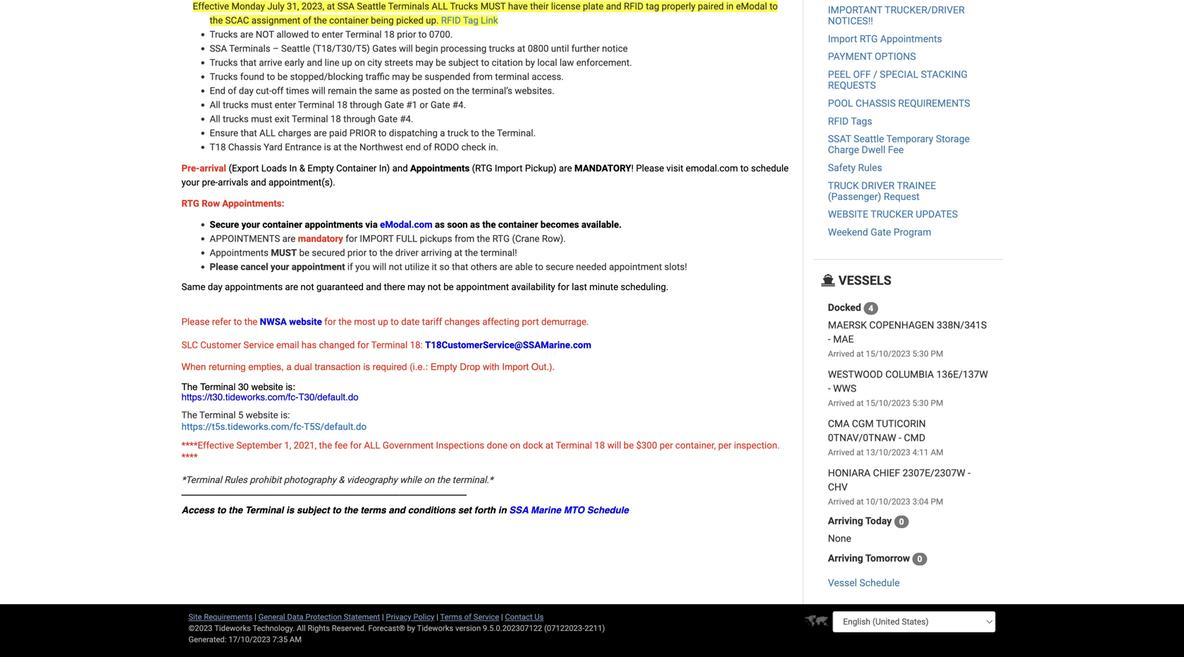 Task type: vqa. For each thing, say whether or not it's contained in the screenshot.


Task type: locate. For each thing, give the bounding box(es) containing it.
on left dock
[[510, 440, 521, 452]]

2 vertical spatial website
[[246, 410, 278, 421]]

1,
[[284, 440, 291, 452]]

1 vertical spatial in
[[498, 505, 507, 516]]

container up the (crane
[[498, 219, 538, 231]]

cgm
[[852, 418, 874, 430]]

1 | from the left
[[255, 613, 256, 622]]

at left 0800
[[517, 43, 525, 54]]

all inside effective monday july 31, 2023, at ssa seattle terminals all trucks must have their license plate and rfid tag properly paired in emodal to the scac assignment of the container being picked up.
[[432, 1, 448, 12]]

full
[[396, 233, 417, 245]]

availability
[[511, 282, 555, 293]]

#4. down #1
[[400, 113, 413, 125]]

trucks down end
[[223, 99, 249, 111]]

2 vertical spatial please
[[182, 317, 210, 328]]

arriving for tomorrow
[[828, 553, 863, 565]]

0 right today
[[899, 517, 904, 527]]

is: inside the terminal 5 website is: https://t5s.tideworks.com/fc-t5s/default.do
[[281, 410, 290, 421]]

to right access
[[217, 505, 226, 516]]

videography
[[347, 475, 397, 486]]

0 horizontal spatial subject
[[297, 505, 330, 516]]

row
[[202, 198, 220, 209]]

arrived down chv at the bottom right of the page
[[828, 497, 854, 507]]

refer
[[212, 317, 231, 328]]

0 vertical spatial pm
[[931, 349, 943, 359]]

rules inside important trucker/driver notices!! import rtg appointments payment options peel off / special stacking requests pool chassis requirements rfid tags ssat seattle temporary storage charge dwell fee safety rules truck driver trainee (passenger) request website trucker updates weekend gate program
[[858, 162, 882, 174]]

website trucker updates link
[[828, 209, 958, 220]]

for inside secure your container appointments via emodal.com as soon as the container becomes available. appointments are mandatory for import full pickups from the rtg (crane row). appointments must be secured prior to the driver arriving at the terminal! please cancel your appointment if you will not utilize it so that others are able to secure needed appointment slots!
[[346, 233, 357, 245]]

the inside the terminal 30 website is: https://t30.tideworks.com/fc-t30/default.do
[[182, 382, 198, 393]]

1 vertical spatial empty
[[431, 362, 457, 373]]

july
[[267, 1, 284, 12]]

from inside the trucks are not allowed to enter terminal 18 prior to 0700. ssa terminals – seattle (t18/t30/t5) gates will begin processing trucks at 0800 until further notice trucks that arrive early and line up on city streets may be subject to citation by local law enforcement. trucks found to be stopped/blocking traffic may be suspended from terminal access. end of day cut-off times will remain the same as posted on the terminal's websites. all trucks must enter terminal 18 through gate #1 or gate #4. all trucks must exit terminal 18 through gate #4. ensure that all charges are paid prior to dispatching a truck to the terminal. t18 chassis yard entrance is at the northwest end of rodo check in.
[[473, 71, 493, 82]]

0 vertical spatial enter
[[322, 29, 343, 40]]

to right allowed
[[311, 29, 320, 40]]

3 arrived from the top
[[828, 448, 854, 458]]

at up the cgm
[[857, 398, 864, 408]]

are down terminal!
[[500, 262, 513, 273]]

to up northwest
[[378, 128, 387, 139]]

service inside site requirements | general data protection statement | privacy policy | terms of service | contact us ©2023 tideworks technology. all rights reserved. forecast® by tideworks version 9.5.0.202307122 (07122023-2211) generated: 17/10/2023 7:35 am
[[474, 613, 499, 622]]

of right the end
[[423, 142, 432, 153]]

privacy
[[386, 613, 411, 622]]

terminal down the returning
[[200, 382, 236, 393]]

0 horizontal spatial 0
[[899, 517, 904, 527]]

mae
[[833, 334, 854, 345]]

#1
[[406, 99, 417, 111]]

0 vertical spatial subject
[[448, 57, 479, 68]]

terms
[[360, 505, 386, 516]]

service up empties,
[[243, 340, 274, 351]]

0 horizontal spatial by
[[407, 624, 415, 633]]

customer
[[200, 340, 241, 351]]

rfid left tag
[[624, 1, 644, 12]]

1 horizontal spatial service
[[474, 613, 499, 622]]

terminal right dock
[[556, 440, 592, 452]]

line
[[325, 57, 339, 68]]

2 horizontal spatial rtg
[[860, 33, 878, 45]]

rules inside *terminal rules prohibit photography & videography while on the terminal.* ____________________________________________________________________
[[224, 475, 247, 486]]

terminal down prohibit
[[245, 505, 284, 516]]

2 arrived from the top
[[828, 398, 854, 408]]

to down import
[[369, 247, 377, 259]]

18:
[[410, 340, 423, 351]]

in)
[[379, 163, 390, 174]]

website up "https://t5s.tideworks.com/fc-t5s/default.do" link on the left
[[246, 410, 278, 421]]

appointments down rodo
[[410, 163, 470, 174]]

streets
[[384, 57, 413, 68]]

1 vertical spatial enter
[[275, 99, 296, 111]]

am inside site requirements | general data protection statement | privacy policy | terms of service | contact us ©2023 tideworks technology. all rights reserved. forecast® by tideworks version 9.5.0.202307122 (07122023-2211) generated: 17/10/2023 7:35 am
[[290, 635, 302, 644]]

0 vertical spatial rules
[[858, 162, 882, 174]]

the inside *terminal rules prohibit photography & videography while on the terminal.* ____________________________________________________________________
[[437, 475, 450, 486]]

through
[[350, 99, 382, 111], [343, 113, 376, 125]]

1 horizontal spatial is
[[324, 142, 331, 153]]

/
[[873, 69, 877, 80], [960, 320, 965, 331], [959, 369, 963, 380], [859, 432, 863, 444], [931, 468, 935, 479]]

4 arrived from the top
[[828, 497, 854, 507]]

to down ____________________________________________________________________
[[332, 505, 341, 516]]

137w
[[963, 369, 988, 380]]

seattle up early on the top left of page
[[281, 43, 310, 54]]

5:30 inside westwood columbia 136e / 137w - wws arrived at 15/10/2023 5:30 pm
[[913, 398, 929, 408]]

1 horizontal spatial all
[[364, 440, 380, 452]]

0 for today
[[899, 517, 904, 527]]

0 vertical spatial is
[[324, 142, 331, 153]]

appointments up options
[[880, 33, 942, 45]]

ssa inside effective monday july 31, 2023, at ssa seattle terminals all trucks must have their license plate and rfid tag properly paired in emodal to the scac assignment of the container being picked up.
[[337, 1, 355, 12]]

rfid inside effective monday july 31, 2023, at ssa seattle terminals all trucks must have their license plate and rfid tag properly paired in emodal to the scac assignment of the container being picked up.
[[624, 1, 644, 12]]

(i.e.:
[[410, 362, 428, 373]]

2 | from the left
[[382, 613, 384, 622]]

will down stopped/blocking
[[312, 85, 326, 97]]

terminal inside ****effective september 1, 2021, the fee for all government inspections done on dock at terminal 18 will be $300 per container, per inspection. ****
[[556, 440, 592, 452]]

1 5:30 from the top
[[913, 349, 929, 359]]

|
[[255, 613, 256, 622], [382, 613, 384, 622], [437, 613, 438, 622], [501, 613, 503, 622]]

2 pm from the top
[[931, 398, 943, 408]]

up right "most"
[[378, 317, 388, 328]]

at right 2023,
[[327, 1, 335, 12]]

2 arriving from the top
[[828, 553, 863, 565]]

0 vertical spatial must
[[251, 99, 272, 111]]

the inside ****effective september 1, 2021, the fee for all government inspections done on dock at terminal 18 will be $300 per container, per inspection. ****
[[319, 440, 332, 452]]

2 horizontal spatial not
[[428, 282, 441, 293]]

2 vertical spatial appointments
[[210, 247, 269, 259]]

for for 18:
[[357, 340, 369, 351]]

15/10/2023 inside maersk copenhagen 338n / 341s - mae arrived at 15/10/2023 5:30 pm
[[866, 349, 911, 359]]

arriving
[[421, 247, 452, 259]]

0 vertical spatial that
[[240, 57, 257, 68]]

13/10/2023
[[866, 448, 911, 458]]

must
[[481, 1, 506, 12], [271, 247, 297, 259]]

0 vertical spatial a
[[440, 128, 445, 139]]

/ inside westwood columbia 136e / 137w - wws arrived at 15/10/2023 5:30 pm
[[959, 369, 963, 380]]

others
[[471, 262, 497, 273]]

are up nwsa website link on the left top of the page
[[285, 282, 298, 293]]

1 vertical spatial that
[[241, 128, 257, 139]]

please right '!'
[[636, 163, 664, 174]]

1 pm from the top
[[931, 349, 943, 359]]

up right line
[[342, 57, 352, 68]]

appointments inside secure your container appointments via emodal.com as soon as the container becomes available. appointments are mandatory for import full pickups from the rtg (crane row). appointments must be secured prior to the driver arriving at the terminal! please cancel your appointment if you will not utilize it so that others are able to secure needed appointment slots!
[[210, 247, 269, 259]]

is left required
[[363, 362, 370, 373]]

guaranteed and
[[316, 282, 382, 293]]

from inside secure your container appointments via emodal.com as soon as the container becomes available. appointments are mandatory for import full pickups from the rtg (crane row). appointments must be secured prior to the driver arriving at the terminal! please cancel your appointment if you will not utilize it so that others are able to secure needed appointment slots!
[[455, 233, 475, 245]]

2 vertical spatial trucks
[[223, 113, 249, 125]]

1 vertical spatial import
[[495, 163, 523, 174]]

through down same
[[350, 99, 382, 111]]

1 vertical spatial may
[[392, 71, 410, 82]]

in inside effective monday july 31, 2023, at ssa seattle terminals all trucks must have their license plate and rfid tag properly paired in emodal to the scac assignment of the container being picked up.
[[726, 1, 734, 12]]

0 vertical spatial may
[[416, 57, 433, 68]]

as up #1
[[400, 85, 410, 97]]

all inside ****effective september 1, 2021, the fee for all government inspections done on dock at terminal 18 will be $300 per container, per inspection. ****
[[364, 440, 380, 452]]

rtg row appointments:
[[182, 198, 284, 209]]

0 for tomorrow
[[918, 555, 922, 564]]

1 vertical spatial seattle
[[281, 43, 310, 54]]

weekend gate program link
[[828, 227, 932, 238]]

3 pm from the top
[[931, 497, 943, 507]]

picked
[[396, 15, 424, 26]]

1 horizontal spatial in
[[726, 1, 734, 12]]

be down mandatory
[[299, 247, 310, 259]]

schedule right mto
[[587, 505, 629, 516]]

rtg up terminal!
[[492, 233, 510, 245]]

website
[[289, 317, 322, 328], [251, 382, 283, 393], [246, 410, 278, 421]]

*terminal
[[182, 475, 222, 486]]

a inside the trucks are not allowed to enter terminal 18 prior to 0700. ssa terminals – seattle (t18/t30/t5) gates will begin processing trucks at 0800 until further notice trucks that arrive early and line up on city streets may be subject to citation by local law enforcement. trucks found to be stopped/blocking traffic may be suspended from terminal access. end of day cut-off times will remain the same as posted on the terminal's websites. all trucks must enter terminal 18 through gate #1 or gate #4. all trucks must exit terminal 18 through gate #4. ensure that all charges are paid prior to dispatching a truck to the terminal. t18 chassis yard entrance is at the northwest end of rodo check in.
[[440, 128, 445, 139]]

your inside to schedule your pre-arrivals and appointment(s).
[[182, 177, 200, 188]]

pickup)
[[525, 163, 557, 174]]

chv
[[828, 482, 848, 493]]

the inside the terminal 5 website is: https://t5s.tideworks.com/fc-t5s/default.do
[[182, 410, 197, 421]]

0 horizontal spatial up
[[342, 57, 352, 68]]

1 horizontal spatial not
[[389, 262, 402, 273]]

rfid tags link
[[828, 115, 872, 127]]

2 15/10/2023 from the top
[[866, 398, 911, 408]]

1 per from the left
[[660, 440, 673, 452]]

0 inside the arriving today 0 none
[[899, 517, 904, 527]]

your up appointments
[[241, 219, 260, 231]]

0 vertical spatial from
[[473, 71, 493, 82]]

0 vertical spatial 15/10/2023
[[866, 349, 911, 359]]

terminals up picked
[[388, 1, 429, 12]]

1 vertical spatial all
[[259, 128, 276, 139]]

(t18/t30/t5)
[[313, 43, 370, 54]]

needed
[[576, 262, 607, 273]]

pm inside - chv arrived at 10/10/2023 3:04 pm
[[931, 497, 943, 507]]

to right emodal
[[770, 1, 778, 12]]

0 vertical spatial terminals
[[388, 1, 429, 12]]

import up payment on the top
[[828, 33, 857, 45]]

1 vertical spatial day
[[208, 282, 223, 293]]

that inside secure your container appointments via emodal.com as soon as the container becomes available. appointments are mandatory for import full pickups from the rtg (crane row). appointments must be secured prior to the driver arriving at the terminal! please cancel your appointment if you will not utilize it so that others are able to secure needed appointment slots!
[[452, 262, 468, 273]]

1 horizontal spatial empty
[[431, 362, 457, 373]]

day inside the trucks are not allowed to enter terminal 18 prior to 0700. ssa terminals – seattle (t18/t30/t5) gates will begin processing trucks at 0800 until further notice trucks that arrive early and line up on city streets may be subject to citation by local law enforcement. trucks found to be stopped/blocking traffic may be suspended from terminal access. end of day cut-off times will remain the same as posted on the terminal's websites. all trucks must enter terminal 18 through gate #1 or gate #4. all trucks must exit terminal 18 through gate #4. ensure that all charges are paid prior to dispatching a truck to the terminal. t18 chassis yard entrance is at the northwest end of rodo check in.
[[239, 85, 254, 97]]

transaction
[[315, 362, 361, 373]]

1 the from the top
[[182, 382, 198, 393]]

ship image
[[821, 274, 836, 287]]

7:35
[[272, 635, 288, 644]]

to left citation
[[481, 57, 489, 68]]

0 horizontal spatial enter
[[275, 99, 296, 111]]

will
[[399, 43, 413, 54], [312, 85, 326, 97], [373, 262, 386, 273], [607, 440, 621, 452]]

0 vertical spatial rfid
[[624, 1, 644, 12]]

for up when returning empties, a dual transaction is required (i.e.: empty drop with import out.).
[[357, 340, 369, 351]]

0 horizontal spatial as
[[400, 85, 410, 97]]

pm down 136e
[[931, 398, 943, 408]]

all inside the trucks are not allowed to enter terminal 18 prior to 0700. ssa terminals – seattle (t18/t30/t5) gates will begin processing trucks at 0800 until further notice trucks that arrive early and line up on city streets may be subject to citation by local law enforcement. trucks found to be stopped/blocking traffic may be suspended from terminal access. end of day cut-off times will remain the same as posted on the terminal's websites. all trucks must enter terminal 18 through gate #1 or gate #4. all trucks must exit terminal 18 through gate #4. ensure that all charges are paid prior to dispatching a truck to the terminal. t18 chassis yard entrance is at the northwest end of rodo check in.
[[259, 128, 276, 139]]

contact us link
[[505, 613, 544, 622]]

from down soon at the top left of page
[[455, 233, 475, 245]]

must down appointments
[[271, 247, 297, 259]]

to inside to schedule your pre-arrivals and appointment(s).
[[740, 163, 749, 174]]

may
[[416, 57, 433, 68], [392, 71, 410, 82], [408, 282, 425, 293]]

5:30 inside maersk copenhagen 338n / 341s - mae arrived at 15/10/2023 5:30 pm
[[913, 349, 929, 359]]

0 vertical spatial up
[[342, 57, 352, 68]]

a up rodo
[[440, 128, 445, 139]]

technology.
[[253, 624, 295, 633]]

t5s/default.do
[[304, 422, 367, 433]]

ssa marine mto schedule link
[[509, 505, 629, 516]]

0 horizontal spatial am
[[290, 635, 302, 644]]

at right dock
[[545, 440, 554, 452]]

- inside maersk copenhagen 338n / 341s - mae arrived at 15/10/2023 5:30 pm
[[828, 334, 831, 345]]

required
[[373, 362, 407, 373]]

0 horizontal spatial appointment
[[292, 262, 345, 273]]

prior
[[397, 29, 416, 40], [347, 247, 367, 259]]

enter up (t18/t30/t5)
[[322, 29, 343, 40]]

15/10/2023 inside westwood columbia 136e / 137w - wws arrived at 15/10/2023 5:30 pm
[[866, 398, 911, 408]]

0 vertical spatial 0
[[899, 517, 904, 527]]

all up yard
[[259, 128, 276, 139]]

0 vertical spatial appointments
[[880, 33, 942, 45]]

/ for westwood columbia 136e / 137w - wws arrived at 15/10/2023 5:30 pm
[[959, 369, 963, 380]]

4 | from the left
[[501, 613, 503, 622]]

and right terms
[[389, 505, 405, 516]]

1 horizontal spatial prior
[[397, 29, 416, 40]]

at left 10/10/2023
[[857, 497, 864, 507]]

arriving down none
[[828, 553, 863, 565]]

0 horizontal spatial appointments
[[210, 247, 269, 259]]

5:30 up columbia
[[913, 349, 929, 359]]

rtg inside secure your container appointments via emodal.com as soon as the container becomes available. appointments are mandatory for import full pickups from the rtg (crane row). appointments must be secured prior to the driver arriving at the terminal! please cancel your appointment if you will not utilize it so that others are able to secure needed appointment slots!
[[492, 233, 510, 245]]

1 horizontal spatial appointments
[[410, 163, 470, 174]]

properly
[[662, 1, 696, 12]]

and inside the trucks are not allowed to enter terminal 18 prior to 0700. ssa terminals – seattle (t18/t30/t5) gates will begin processing trucks at 0800 until further notice trucks that arrive early and line up on city streets may be subject to citation by local law enforcement. trucks found to be stopped/blocking traffic may be suspended from terminal access. end of day cut-off times will remain the same as posted on the terminal's websites. all trucks must enter terminal 18 through gate #1 or gate #4. all trucks must exit terminal 18 through gate #4. ensure that all charges are paid prior to dispatching a truck to the terminal. t18 chassis yard entrance is at the northwest end of rodo check in.
[[307, 57, 322, 68]]

1 horizontal spatial rtg
[[492, 233, 510, 245]]

1 horizontal spatial am
[[931, 448, 944, 458]]

1 vertical spatial ssa
[[210, 43, 227, 54]]

0 horizontal spatial appointments
[[225, 282, 283, 293]]

all right fee
[[364, 440, 380, 452]]

0 horizontal spatial prior
[[347, 247, 367, 259]]

1 vertical spatial prior
[[347, 247, 367, 259]]

it
[[432, 262, 437, 273]]

all down data at the left bottom
[[297, 624, 306, 633]]

is: inside the terminal 30 website is: https://t30.tideworks.com/fc-t30/default.do
[[286, 382, 295, 393]]

1 vertical spatial service
[[474, 613, 499, 622]]

day down found at left
[[239, 85, 254, 97]]

terminal inside the terminal 5 website is: https://t5s.tideworks.com/fc-t5s/default.do
[[199, 410, 236, 421]]

by down 0800
[[525, 57, 535, 68]]

monday
[[232, 1, 265, 12]]

please
[[636, 163, 664, 174], [210, 262, 238, 273], [182, 317, 210, 328]]

all up ensure
[[210, 113, 220, 125]]

end
[[210, 85, 226, 97]]

2 the from the top
[[182, 410, 197, 421]]

secure
[[210, 219, 239, 231]]

website for the terminal 5 website is:
[[246, 410, 278, 421]]

pm inside maersk copenhagen 338n / 341s - mae arrived at 15/10/2023 5:30 pm
[[931, 349, 943, 359]]

on inside *terminal rules prohibit photography & videography while on the terminal.* ____________________________________________________________________
[[424, 475, 434, 486]]

pm for 338n
[[931, 349, 943, 359]]

0 vertical spatial must
[[481, 1, 506, 12]]

important
[[828, 4, 883, 16]]

arriving up none
[[828, 516, 863, 527]]

15/10/2023 up columbia
[[866, 349, 911, 359]]

1 horizontal spatial must
[[481, 1, 506, 12]]

maersk
[[828, 320, 867, 331]]

not down it
[[428, 282, 441, 293]]

service up version
[[474, 613, 499, 622]]

1 vertical spatial is:
[[281, 410, 290, 421]]

trucks
[[489, 43, 515, 54], [223, 99, 249, 111], [223, 113, 249, 125]]

1 horizontal spatial seattle
[[357, 1, 386, 12]]

| left general
[[255, 613, 256, 622]]

not inside secure your container appointments via emodal.com as soon as the container becomes available. appointments are mandatory for import full pickups from the rtg (crane row). appointments must be secured prior to the driver arriving at the terminal! please cancel your appointment if you will not utilize it so that others are able to secure needed appointment slots!
[[389, 262, 402, 273]]

pm inside westwood columbia 136e / 137w - wws arrived at 15/10/2023 5:30 pm
[[931, 398, 943, 408]]

0 vertical spatial is:
[[286, 382, 295, 393]]

seattle inside the trucks are not allowed to enter terminal 18 prior to 0700. ssa terminals – seattle (t18/t30/t5) gates will begin processing trucks at 0800 until further notice trucks that arrive early and line up on city streets may be subject to citation by local law enforcement. trucks found to be stopped/blocking traffic may be suspended from terminal access. end of day cut-off times will remain the same as posted on the terminal's websites. all trucks must enter terminal 18 through gate #1 or gate #4. all trucks must exit terminal 18 through gate #4. ensure that all charges are paid prior to dispatching a truck to the terminal. t18 chassis yard entrance is at the northwest end of rodo check in.
[[281, 43, 310, 54]]

0 horizontal spatial rules
[[224, 475, 247, 486]]

2 horizontal spatial container
[[498, 219, 538, 231]]

all inside site requirements | general data protection statement | privacy policy | terms of service | contact us ©2023 tideworks technology. all rights reserved. forecast® by tideworks version 9.5.0.202307122 (07122023-2211) generated: 17/10/2023 7:35 am
[[297, 624, 306, 633]]

1 vertical spatial 0
[[918, 555, 922, 564]]

1 15/10/2023 from the top
[[866, 349, 911, 359]]

pm right the 3:04
[[931, 497, 943, 507]]

& up ____________________________________________________________________
[[339, 475, 344, 486]]

rfid inside important trucker/driver notices!! import rtg appointments payment options peel off / special stacking requests pool chassis requirements rfid tags ssat seattle temporary storage charge dwell fee safety rules truck driver trainee (passenger) request website trucker updates weekend gate program
[[828, 115, 849, 127]]

1 arrived from the top
[[828, 349, 854, 359]]

1 horizontal spatial your
[[241, 219, 260, 231]]

must left exit
[[251, 113, 272, 125]]

of up version
[[464, 613, 472, 622]]

and left line
[[307, 57, 322, 68]]

nwsa
[[260, 317, 287, 328]]

0 vertical spatial your
[[182, 177, 200, 188]]

(passenger)
[[828, 191, 881, 202]]

is: for the terminal 30 website is:
[[286, 382, 295, 393]]

chassis
[[228, 142, 261, 153]]

prohibit
[[250, 475, 281, 486]]

0 horizontal spatial seattle
[[281, 43, 310, 54]]

northwest
[[359, 142, 403, 153]]

as inside the trucks are not allowed to enter terminal 18 prior to 0700. ssa terminals – seattle (t18/t30/t5) gates will begin processing trucks at 0800 until further notice trucks that arrive early and line up on city streets may be subject to citation by local law enforcement. trucks found to be stopped/blocking traffic may be suspended from terminal access. end of day cut-off times will remain the same as posted on the terminal's websites. all trucks must enter terminal 18 through gate #1 or gate #4. all trucks must exit terminal 18 through gate #4. ensure that all charges are paid prior to dispatching a truck to the terminal. t18 chassis yard entrance is at the northwest end of rodo check in.
[[400, 85, 410, 97]]

2021,
[[294, 440, 317, 452]]

1 horizontal spatial by
[[525, 57, 535, 68]]

1 vertical spatial the
[[182, 410, 197, 421]]

there
[[384, 282, 405, 293]]

1 vertical spatial is
[[363, 362, 370, 373]]

arrived down 0tnav
[[828, 448, 854, 458]]

please up the slc
[[182, 317, 210, 328]]

0 inside the 'arriving tomorrow 0'
[[918, 555, 922, 564]]

and inside to schedule your pre-arrivals and appointment(s).
[[251, 177, 266, 188]]

on inside ****effective september 1, 2021, the fee for all government inspections done on dock at terminal 18 will be $300 per container, per inspection. ****
[[510, 440, 521, 452]]

1 horizontal spatial up
[[378, 317, 388, 328]]

as right soon at the top left of page
[[470, 219, 480, 231]]

that up found at left
[[240, 57, 257, 68]]

of inside effective monday july 31, 2023, at ssa seattle terminals all trucks must have their license plate and rfid tag properly paired in emodal to the scac assignment of the container being picked up.
[[303, 15, 311, 26]]

by down privacy policy link on the left bottom
[[407, 624, 415, 633]]

nwsa website link
[[260, 317, 322, 328]]

is inside the trucks are not allowed to enter terminal 18 prior to 0700. ssa terminals – seattle (t18/t30/t5) gates will begin processing trucks at 0800 until further notice trucks that arrive early and line up on city streets may be subject to citation by local law enforcement. trucks found to be stopped/blocking traffic may be suspended from terminal access. end of day cut-off times will remain the same as posted on the terminal's websites. all trucks must enter terminal 18 through gate #1 or gate #4. all trucks must exit terminal 18 through gate #4. ensure that all charges are paid prior to dispatching a truck to the terminal. t18 chassis yard entrance is at the northwest end of rodo check in.
[[324, 142, 331, 153]]

terminals down not on the top left of page
[[229, 43, 270, 54]]

1 vertical spatial must
[[251, 113, 272, 125]]

appointments inside secure your container appointments via emodal.com as soon as the container becomes available. appointments are mandatory for import full pickups from the rtg (crane row). appointments must be secured prior to the driver arriving at the terminal! please cancel your appointment if you will not utilize it so that others are able to secure needed appointment slots!
[[305, 219, 363, 231]]

1 horizontal spatial &
[[339, 475, 344, 486]]

arriving inside the arriving today 0 none
[[828, 516, 863, 527]]

emodal.com
[[380, 219, 433, 231]]

to down arrive
[[267, 71, 275, 82]]

0 horizontal spatial container
[[262, 219, 302, 231]]

terminals inside effective monday july 31, 2023, at ssa seattle terminals all trucks must have their license plate and rfid tag properly paired in emodal to the scac assignment of the container being picked up.
[[388, 1, 429, 12]]

1 vertical spatial from
[[455, 233, 475, 245]]

arrived inside maersk copenhagen 338n / 341s - mae arrived at 15/10/2023 5:30 pm
[[828, 349, 854, 359]]

maersk copenhagen 338n / 341s - mae arrived at 15/10/2023 5:30 pm
[[828, 320, 987, 359]]

emodal.com
[[684, 163, 738, 174]]

import for pre-arrival (export loads in & empty container in) and appointments (rtg import pickup) are mandatory ! please visit
[[495, 163, 523, 174]]

rfid up "ssat"
[[828, 115, 849, 127]]

rules left prohibit
[[224, 475, 247, 486]]

in right paired
[[726, 1, 734, 12]]

1 horizontal spatial container
[[329, 15, 369, 26]]

5:30 up tuticorin
[[913, 398, 929, 408]]

2 5:30 from the top
[[913, 398, 929, 408]]

website inside the terminal 30 website is: https://t30.tideworks.com/fc-t30/default.do
[[251, 382, 283, 393]]

/ inside important trucker/driver notices!! import rtg appointments payment options peel off / special stacking requests pool chassis requirements rfid tags ssat seattle temporary storage charge dwell fee safety rules truck driver trainee (passenger) request website trucker updates weekend gate program
[[873, 69, 877, 80]]

/ inside maersk copenhagen 338n / 341s - mae arrived at 15/10/2023 5:30 pm
[[960, 320, 965, 331]]

1 must from the top
[[251, 99, 272, 111]]

0 horizontal spatial rfid
[[441, 15, 461, 26]]

requests
[[828, 80, 876, 91]]

be down so
[[444, 282, 454, 293]]

0 vertical spatial #4.
[[452, 99, 466, 111]]

prior up you at the left top of the page
[[347, 247, 367, 259]]

1 horizontal spatial rfid
[[624, 1, 644, 12]]

at inside cma cgm tuticorin 0tnav / 0tnaw - cmd arrived at 13/10/2023 4:11 am
[[857, 448, 864, 458]]

being
[[371, 15, 394, 26]]

2023,
[[302, 1, 324, 12]]

& inside *terminal rules prohibit photography & videography while on the terminal.* ____________________________________________________________________
[[339, 475, 344, 486]]

date
[[401, 317, 420, 328]]

1 vertical spatial your
[[241, 219, 260, 231]]

0 vertical spatial rtg
[[860, 33, 878, 45]]

by inside the trucks are not allowed to enter terminal 18 prior to 0700. ssa terminals – seattle (t18/t30/t5) gates will begin processing trucks at 0800 until further notice trucks that arrive early and line up on city streets may be subject to citation by local law enforcement. trucks found to be stopped/blocking traffic may be suspended from terminal access. end of day cut-off times will remain the same as posted on the terminal's websites. all trucks must enter terminal 18 through gate #1 or gate #4. all trucks must exit terminal 18 through gate #4. ensure that all charges are paid prior to dispatching a truck to the terminal. t18 chassis yard entrance is at the northwest end of rodo check in.
[[525, 57, 535, 68]]

10/10/2023
[[866, 497, 911, 507]]

0700.
[[429, 29, 453, 40]]

affecting
[[482, 317, 520, 328]]

for inside ****effective september 1, 2021, the fee for all government inspections done on dock at terminal 18 will be $300 per container, per inspection. ****
[[350, 440, 362, 452]]

policy
[[413, 613, 435, 622]]

trucks up citation
[[489, 43, 515, 54]]

enter up exit
[[275, 99, 296, 111]]

ssa left marine
[[509, 505, 528, 516]]

on left city
[[355, 57, 365, 68]]

2 horizontal spatial seattle
[[854, 133, 884, 145]]

import down in.
[[495, 163, 523, 174]]

secure your container appointments via emodal.com as soon as the container becomes available. appointments are mandatory for import full pickups from the rtg (crane row). appointments must be secured prior to the driver arriving at the terminal! please cancel your appointment if you will not utilize it so that others are able to secure needed appointment slots!
[[210, 219, 687, 273]]

data
[[287, 613, 304, 622]]

terminal left 5
[[199, 410, 236, 421]]

container,
[[675, 440, 716, 452]]

1 vertical spatial subject
[[297, 505, 330, 516]]

of inside site requirements | general data protection statement | privacy policy | terms of service | contact us ©2023 tideworks technology. all rights reserved. forecast® by tideworks version 9.5.0.202307122 (07122023-2211) generated: 17/10/2023 7:35 am
[[464, 613, 472, 622]]

website up slc customer service email has changed for terminal 18:
[[289, 317, 322, 328]]

appointment down 'secured'
[[292, 262, 345, 273]]

access
[[182, 505, 214, 516]]

1 arriving from the top
[[828, 516, 863, 527]]

5:30 for columbia
[[913, 398, 929, 408]]

0 vertical spatial import
[[828, 33, 857, 45]]

rfid up the 0700.
[[441, 15, 461, 26]]

has
[[302, 340, 317, 351]]

0800
[[528, 43, 549, 54]]

website inside the terminal 5 website is: https://t5s.tideworks.com/fc-t5s/default.do
[[246, 410, 278, 421]]

day right same
[[208, 282, 223, 293]]

0 vertical spatial schedule
[[587, 505, 629, 516]]

| up tideworks
[[437, 613, 438, 622]]

2 per from the left
[[718, 440, 732, 452]]

tariff
[[422, 317, 442, 328]]

1 horizontal spatial day
[[239, 85, 254, 97]]

tideworks
[[417, 624, 453, 633]]

am right 4:11
[[931, 448, 944, 458]]

at inside maersk copenhagen 338n / 341s - mae arrived at 15/10/2023 5:30 pm
[[857, 349, 864, 359]]

be left $300
[[624, 440, 634, 452]]

by inside site requirements | general data protection statement | privacy policy | terms of service | contact us ©2023 tideworks technology. all rights reserved. forecast® by tideworks version 9.5.0.202307122 (07122023-2211) generated: 17/10/2023 7:35 am
[[407, 624, 415, 633]]

requirements
[[898, 98, 970, 109]]



Task type: describe. For each thing, give the bounding box(es) containing it.
18 up gates at the top of page
[[384, 29, 395, 40]]

up inside the trucks are not allowed to enter terminal 18 prior to 0700. ssa terminals – seattle (t18/t30/t5) gates will begin processing trucks at 0800 until further notice trucks that arrive early and line up on city streets may be subject to citation by local law enforcement. trucks found to be stopped/blocking traffic may be suspended from terminal access. end of day cut-off times will remain the same as posted on the terminal's websites. all trucks must enter terminal 18 through gate #1 or gate #4. all trucks must exit terminal 18 through gate #4. ensure that all charges are paid prior to dispatching a truck to the terminal. t18 chassis yard entrance is at the northwest end of rodo check in.
[[342, 57, 352, 68]]

rfid for pool
[[828, 115, 849, 127]]

2 horizontal spatial ssa
[[509, 505, 528, 516]]

have
[[508, 1, 528, 12]]

exit
[[275, 113, 290, 125]]

is: for the terminal 5 website is:
[[281, 410, 290, 421]]

emodal
[[736, 1, 767, 12]]

are left paid
[[314, 128, 327, 139]]

arriving for today
[[828, 516, 863, 527]]

at inside - chv arrived at 10/10/2023 3:04 pm
[[857, 497, 864, 507]]

arrived inside westwood columbia 136e / 137w - wws arrived at 15/10/2023 5:30 pm
[[828, 398, 854, 408]]

to up check
[[471, 128, 479, 139]]

to up begin
[[419, 29, 427, 40]]

done
[[487, 440, 508, 452]]

same
[[375, 85, 398, 97]]

vessel schedule link
[[828, 577, 900, 589]]

remain
[[328, 85, 357, 97]]

1 vertical spatial through
[[343, 113, 376, 125]]

container inside effective monday july 31, 2023, at ssa seattle terminals all trucks must have their license plate and rfid tag properly paired in emodal to the scac assignment of the container being picked up.
[[329, 15, 369, 26]]

at inside ****effective september 1, 2021, the fee for all government inspections done on dock at terminal 18 will be $300 per container, per inspection. ****
[[545, 440, 554, 452]]

terminals inside the trucks are not allowed to enter terminal 18 prior to 0700. ssa terminals – seattle (t18/t30/t5) gates will begin processing trucks at 0800 until further notice trucks that arrive early and line up on city streets may be subject to citation by local law enforcement. trucks found to be stopped/blocking traffic may be suspended from terminal access. end of day cut-off times will remain the same as posted on the terminal's websites. all trucks must enter terminal 18 through gate #1 or gate #4. all trucks must exit terminal 18 through gate #4. ensure that all charges are paid prior to dispatching a truck to the terminal. t18 chassis yard entrance is at the northwest end of rodo check in.
[[229, 43, 270, 54]]

utilize
[[405, 262, 429, 273]]

conditions
[[408, 505, 455, 516]]

terminal down times
[[298, 99, 335, 111]]

____________________________________________________________________
[[182, 486, 467, 498]]

0 vertical spatial through
[[350, 99, 382, 111]]

special
[[880, 69, 919, 80]]

*terminal rules prohibit photography & videography while on the terminal.* ____________________________________________________________________
[[182, 475, 493, 498]]

import
[[360, 233, 394, 245]]

arrived inside cma cgm tuticorin 0tnav / 0tnaw - cmd arrived at 13/10/2023 4:11 am
[[828, 448, 854, 458]]

soon
[[447, 219, 468, 231]]

import inside important trucker/driver notices!! import rtg appointments payment options peel off / special stacking requests pool chassis requirements rfid tags ssat seattle temporary storage charge dwell fee safety rules truck driver trainee (passenger) request website trucker updates weekend gate program
[[828, 33, 857, 45]]

18 inside ****effective september 1, 2021, the fee for all government inspections done on dock at terminal 18 will be $300 per container, per inspection. ****
[[595, 440, 605, 452]]

up.
[[426, 15, 439, 26]]

are right pickup)
[[559, 163, 572, 174]]

0 vertical spatial website
[[289, 317, 322, 328]]

truck
[[828, 180, 859, 192]]

schedule
[[751, 163, 789, 174]]

terms
[[440, 613, 462, 622]]

to left the date
[[391, 317, 399, 328]]

ssat seattle temporary storage charge dwell fee link
[[828, 133, 970, 156]]

1 horizontal spatial enter
[[322, 29, 343, 40]]

prior inside secure your container appointments via emodal.com as soon as the container becomes available. appointments are mandatory for import full pickups from the rtg (crane row). appointments must be secured prior to the driver arriving at the terminal! please cancel your appointment if you will not utilize it so that others are able to secure needed appointment slots!
[[347, 247, 367, 259]]

city
[[367, 57, 382, 68]]

notices!!
[[828, 15, 873, 27]]

terminal down being at the left
[[345, 29, 382, 40]]

/ for honiara chief 2307e / 2307w
[[931, 468, 935, 479]]

be up the off
[[277, 71, 288, 82]]

vessel
[[828, 577, 857, 589]]

0 horizontal spatial service
[[243, 340, 274, 351]]

forecast®
[[368, 624, 405, 633]]

westwood columbia 136e / 137w - wws arrived at 15/10/2023 5:30 pm
[[828, 369, 988, 408]]

0 horizontal spatial empty
[[308, 163, 334, 174]]

1 vertical spatial up
[[378, 317, 388, 328]]

gate inside important trucker/driver notices!! import rtg appointments payment options peel off / special stacking requests pool chassis requirements rfid tags ssat seattle temporary storage charge dwell fee safety rules truck driver trainee (passenger) request website trucker updates weekend gate program
[[871, 227, 891, 238]]

arriving today 0 none
[[828, 516, 904, 545]]

or
[[420, 99, 428, 111]]

2 horizontal spatial appointment
[[609, 262, 662, 273]]

–
[[273, 43, 279, 54]]

protection
[[305, 613, 342, 622]]

- inside westwood columbia 136e / 137w - wws arrived at 15/10/2023 5:30 pm
[[828, 383, 831, 395]]

website for the terminal 30 website is:
[[251, 382, 283, 393]]

be up the suspended
[[436, 57, 446, 68]]

1 vertical spatial appointments
[[410, 163, 470, 174]]

access to the terminal is subject to the terms and conditions set forth in ssa marine mto schedule
[[182, 505, 629, 516]]

2 must from the top
[[251, 113, 272, 125]]

arrived inside - chv arrived at 10/10/2023 3:04 pm
[[828, 497, 854, 507]]

none
[[828, 533, 851, 545]]

seattle inside important trucker/driver notices!! import rtg appointments payment options peel off / special stacking requests pool chassis requirements rfid tags ssat seattle temporary storage charge dwell fee safety rules truck driver trainee (passenger) request website trucker updates weekend gate program
[[854, 133, 884, 145]]

import for when returning empties, a dual transaction is required (i.e.: empty drop with import out.).
[[502, 362, 529, 373]]

generated:
[[189, 635, 227, 644]]

to inside effective monday july 31, 2023, at ssa seattle terminals all trucks must have their license plate and rfid tag properly paired in emodal to the scac assignment of the container being picked up.
[[770, 1, 778, 12]]

terminal inside the terminal 30 website is: https://t30.tideworks.com/fc-t30/default.do
[[200, 382, 236, 393]]

at inside effective monday july 31, 2023, at ssa seattle terminals all trucks must have their license plate and rfid tag properly paired in emodal to the scac assignment of the container being picked up.
[[327, 1, 335, 12]]

trucker/driver
[[885, 4, 965, 16]]

on down the suspended
[[444, 85, 454, 97]]

1 horizontal spatial schedule
[[860, 577, 900, 589]]

4
[[869, 304, 874, 314]]

0 horizontal spatial #4.
[[400, 113, 413, 125]]

1 vertical spatial all
[[210, 113, 220, 125]]

enforcement.
[[576, 57, 632, 68]]

stacking
[[921, 69, 968, 80]]

please inside secure your container appointments via emodal.com as soon as the container becomes available. appointments are mandatory for import full pickups from the rtg (crane row). appointments must be secured prior to the driver arriving at the terminal! please cancel your appointment if you will not utilize it so that others are able to secure needed appointment slots!
[[210, 262, 238, 273]]

copenhagen
[[869, 320, 934, 331]]

seattle inside effective monday july 31, 2023, at ssa seattle terminals all trucks must have their license plate and rfid tag properly paired in emodal to the scac assignment of the container being picked up.
[[357, 1, 386, 12]]

0 horizontal spatial a
[[286, 362, 292, 373]]

peel off / special stacking requests link
[[828, 69, 968, 91]]

2 vertical spatial may
[[408, 282, 425, 293]]

will up streets
[[399, 43, 413, 54]]

docked 4
[[828, 302, 874, 314]]

subject inside the trucks are not allowed to enter terminal 18 prior to 0700. ssa terminals – seattle (t18/t30/t5) gates will begin processing trucks at 0800 until further notice trucks that arrive early and line up on city streets may be subject to citation by local law enforcement. trucks found to be stopped/blocking traffic may be suspended from terminal access. end of day cut-off times will remain the same as posted on the terminal's websites. all trucks must enter terminal 18 through gate #1 or gate #4. all trucks must exit terminal 18 through gate #4. ensure that all charges are paid prior to dispatching a truck to the terminal. t18 chassis yard entrance is at the northwest end of rodo check in.
[[448, 57, 479, 68]]

cmd
[[904, 432, 926, 444]]

will inside ****effective september 1, 2021, the fee for all government inspections done on dock at terminal 18 will be $300 per container, per inspection. ****
[[607, 440, 621, 452]]

slots!
[[664, 262, 687, 273]]

trucks inside effective monday july 31, 2023, at ssa seattle terminals all trucks must have their license plate and rfid tag properly paired in emodal to the scac assignment of the container being picked up.
[[450, 1, 478, 12]]

check
[[461, 142, 486, 153]]

of right end
[[228, 85, 236, 97]]

at inside westwood columbia 136e / 137w - wws arrived at 15/10/2023 5:30 pm
[[857, 398, 864, 408]]

2 vertical spatial your
[[271, 262, 289, 273]]

paired
[[698, 1, 724, 12]]

terminal up required
[[371, 340, 408, 351]]

338n
[[937, 320, 960, 331]]

site
[[189, 613, 202, 622]]

- inside - chv arrived at 10/10/2023 3:04 pm
[[968, 468, 971, 479]]

at inside secure your container appointments via emodal.com as soon as the container becomes available. appointments are mandatory for import full pickups from the rtg (crane row). appointments must be secured prior to the driver arriving at the terminal! please cancel your appointment if you will not utilize it so that others are able to secure needed appointment slots!
[[454, 247, 463, 259]]

1 horizontal spatial #4.
[[452, 99, 466, 111]]

15/10/2023 for columbia
[[866, 398, 911, 408]]

3 | from the left
[[437, 613, 438, 622]]

pm for 136e
[[931, 398, 943, 408]]

****effective
[[182, 440, 234, 452]]

tags
[[851, 115, 872, 127]]

are down scac
[[240, 29, 253, 40]]

changes
[[445, 317, 480, 328]]

am inside cma cgm tuticorin 0tnav / 0tnaw - cmd arrived at 13/10/2023 4:11 am
[[931, 448, 944, 458]]

0 horizontal spatial schedule
[[587, 505, 629, 516]]

safety rules link
[[828, 162, 882, 174]]

for for most
[[324, 317, 336, 328]]

not
[[256, 29, 274, 40]]

0 horizontal spatial not
[[301, 282, 314, 293]]

(07122023-
[[544, 624, 585, 633]]

must inside effective monday july 31, 2023, at ssa seattle terminals all trucks must have their license plate and rfid tag properly paired in emodal to the scac assignment of the container being picked up.
[[481, 1, 506, 12]]

marine
[[531, 505, 561, 516]]

(crane
[[512, 233, 540, 245]]

0 horizontal spatial rtg
[[182, 198, 199, 209]]

while
[[400, 475, 422, 486]]

trainee
[[897, 180, 936, 192]]

ssat
[[828, 133, 851, 145]]

must inside secure your container appointments via emodal.com as soon as the container becomes available. appointments are mandatory for import full pickups from the rtg (crane row). appointments must be secured prior to the driver arriving at the terminal! please cancel your appointment if you will not utilize it so that others are able to secure needed appointment slots!
[[271, 247, 297, 259]]

0 vertical spatial please
[[636, 163, 664, 174]]

0 horizontal spatial day
[[208, 282, 223, 293]]

tomorrow
[[865, 553, 910, 565]]

0 vertical spatial trucks
[[489, 43, 515, 54]]

appointments inside important trucker/driver notices!! import rtg appointments payment options peel off / special stacking requests pool chassis requirements rfid tags ssat seattle temporary storage charge dwell fee safety rules truck driver trainee (passenger) request website trucker updates weekend gate program
[[880, 33, 942, 45]]

arrivals
[[218, 177, 248, 188]]

1 vertical spatial appointments
[[225, 282, 283, 293]]

0 horizontal spatial &
[[299, 163, 305, 174]]

dock
[[523, 440, 543, 452]]

allowed
[[276, 29, 309, 40]]

changed
[[319, 340, 355, 351]]

rfid for license
[[624, 1, 644, 12]]

terminal up the charges
[[292, 113, 328, 125]]

/ inside cma cgm tuticorin 0tnav / 0tnaw - cmd arrived at 13/10/2023 4:11 am
[[859, 432, 863, 444]]

be up the posted on the left of the page
[[412, 71, 422, 82]]

18 down remain
[[337, 99, 347, 111]]

terminal.
[[497, 128, 536, 139]]

will inside secure your container appointments via emodal.com as soon as the container becomes available. appointments are mandatory for import full pickups from the rtg (crane row). appointments must be secured prior to the driver arriving at the terminal! please cancel your appointment if you will not utilize it so that others are able to secure needed appointment slots!
[[373, 262, 386, 273]]

5:30 for copenhagen
[[913, 349, 929, 359]]

the for https://t30.tideworks.com/fc-
[[182, 382, 198, 393]]

- inside cma cgm tuticorin 0tnav / 0tnaw - cmd arrived at 13/10/2023 4:11 am
[[899, 432, 902, 444]]

citation
[[492, 57, 523, 68]]

1 vertical spatial rfid
[[441, 15, 461, 26]]

1 horizontal spatial as
[[435, 219, 445, 231]]

to right refer
[[234, 317, 242, 328]]

rtg inside important trucker/driver notices!! import rtg appointments payment options peel off / special stacking requests pool chassis requirements rfid tags ssat seattle temporary storage charge dwell fee safety rules truck driver trainee (passenger) request website trucker updates weekend gate program
[[860, 33, 878, 45]]

2 horizontal spatial as
[[470, 219, 480, 231]]

for for government
[[350, 440, 362, 452]]

plate
[[583, 1, 604, 12]]

and right in)
[[392, 163, 408, 174]]

yard
[[264, 142, 283, 153]]

t18customerservice@ssamarine.com link
[[425, 340, 591, 351]]

paid
[[329, 128, 347, 139]]

for left "last"
[[558, 282, 570, 293]]

columbia
[[886, 369, 934, 380]]

(export
[[229, 163, 259, 174]]

appointments
[[210, 233, 280, 245]]

tuticorin
[[876, 418, 926, 430]]

2307e
[[903, 468, 931, 479]]

be inside ****effective september 1, 2021, the fee for all government inspections done on dock at terminal 18 will be $300 per container, per inspection. ****
[[624, 440, 634, 452]]

2307w
[[935, 468, 966, 479]]

dispatching
[[389, 128, 438, 139]]

are left mandatory
[[282, 233, 296, 245]]

(rtg
[[472, 163, 493, 174]]

be inside secure your container appointments via emodal.com as soon as the container becomes available. appointments are mandatory for import full pickups from the rtg (crane row). appointments must be secured prior to the driver arriving at the terminal! please cancel your appointment if you will not utilize it so that others are able to secure needed appointment slots!
[[299, 247, 310, 259]]

truck driver trainee (passenger) request link
[[828, 180, 936, 202]]

t18
[[210, 142, 226, 153]]

secured
[[312, 247, 345, 259]]

in.
[[488, 142, 498, 153]]

0 horizontal spatial is
[[286, 505, 294, 516]]

18 up paid
[[331, 113, 341, 125]]

to right able
[[535, 262, 543, 273]]

1 horizontal spatial appointment
[[456, 282, 509, 293]]

with
[[483, 362, 500, 373]]

pickups
[[420, 233, 452, 245]]

15/10/2023 for copenhagen
[[866, 349, 911, 359]]

cma cgm tuticorin 0tnav / 0tnaw - cmd arrived at 13/10/2023 4:11 am
[[828, 418, 944, 458]]

/ for maersk copenhagen 338n / 341s - mae arrived at 15/10/2023 5:30 pm
[[960, 320, 965, 331]]

arrival
[[200, 163, 226, 174]]

1 vertical spatial trucks
[[223, 99, 249, 111]]

same day appointments are not guaranteed and there may not be appointment availability for last minute scheduling.
[[182, 282, 669, 293]]

0 vertical spatial all
[[210, 99, 220, 111]]

ssa inside the trucks are not allowed to enter terminal 18 prior to 0700. ssa terminals – seattle (t18/t30/t5) gates will begin processing trucks at 0800 until further notice trucks that arrive early and line up on city streets may be subject to citation by local law enforcement. trucks found to be stopped/blocking traffic may be suspended from terminal access. end of day cut-off times will remain the same as posted on the terminal's websites. all trucks must enter terminal 18 through gate #1 or gate #4. all trucks must exit terminal 18 through gate #4. ensure that all charges are paid prior to dispatching a truck to the terminal. t18 chassis yard entrance is at the northwest end of rodo check in.
[[210, 43, 227, 54]]

scac
[[225, 15, 249, 26]]

and inside effective monday july 31, 2023, at ssa seattle terminals all trucks must have their license plate and rfid tag properly paired in emodal to the scac assignment of the container being picked up.
[[606, 1, 622, 12]]

wws
[[833, 383, 857, 395]]

the for https://t5s.tideworks.com/fc-
[[182, 410, 197, 421]]

honiara chief 2307e / 2307w
[[828, 468, 966, 479]]

prior inside the trucks are not allowed to enter terminal 18 prior to 0700. ssa terminals – seattle (t18/t30/t5) gates will begin processing trucks at 0800 until further notice trucks that arrive early and line up on city streets may be subject to citation by local law enforcement. trucks found to be stopped/blocking traffic may be suspended from terminal access. end of day cut-off times will remain the same as posted on the terminal's websites. all trucks must enter terminal 18 through gate #1 or gate #4. all trucks must exit terminal 18 through gate #4. ensure that all charges are paid prior to dispatching a truck to the terminal. t18 chassis yard entrance is at the northwest end of rodo check in.
[[397, 29, 416, 40]]

at down paid
[[333, 142, 342, 153]]



